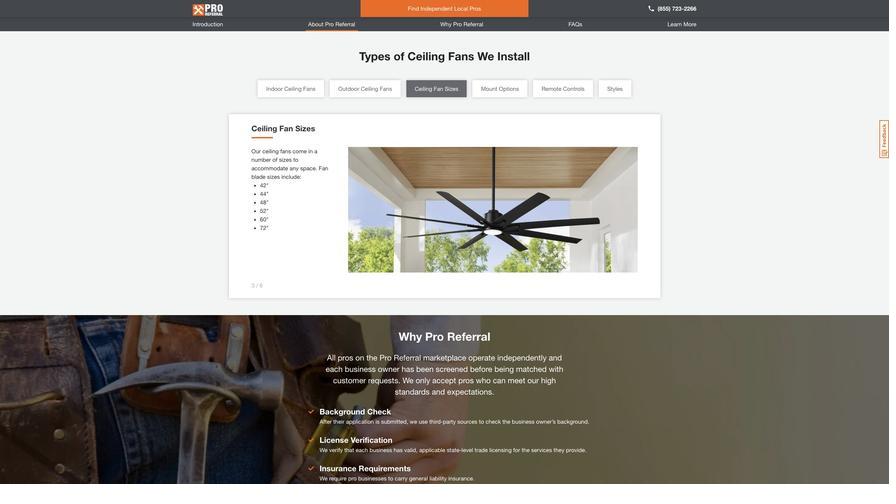 Task type: locate. For each thing, give the bounding box(es) containing it.
1 horizontal spatial the
[[503, 418, 511, 425]]

sources
[[458, 418, 478, 425]]

party
[[443, 418, 456, 425]]

the right the for at the bottom of page
[[522, 447, 530, 454]]

0 vertical spatial sizes
[[279, 156, 292, 163]]

fans
[[448, 49, 475, 63], [303, 85, 316, 92], [380, 85, 392, 92]]

to left carry at the bottom of page
[[389, 475, 394, 482]]

referral
[[336, 21, 355, 27], [464, 21, 484, 27], [447, 330, 491, 344], [394, 353, 421, 363]]

to inside "background check after their application is submitted, we use third-party sources to check the business owner's background."
[[479, 418, 484, 425]]

to up any
[[294, 156, 299, 163]]

1 vertical spatial fan
[[280, 124, 293, 133]]

0 horizontal spatial of
[[273, 156, 278, 163]]

third-
[[430, 418, 443, 425]]

find independent local pros button
[[361, 0, 529, 17]]

business inside "background check after their application is submitted, we use third-party sources to check the business owner's background."
[[512, 418, 535, 425]]

pros
[[338, 353, 354, 363], [459, 376, 474, 385]]

matched
[[516, 365, 547, 374]]

pro down local on the right top of the page
[[454, 21, 462, 27]]

fan down the types of ceiling fans we install
[[434, 85, 444, 92]]

business down on
[[345, 365, 376, 374]]

2 vertical spatial the
[[522, 447, 530, 454]]

insurance.
[[449, 475, 475, 482]]

is
[[376, 418, 380, 425]]

0 horizontal spatial fans
[[303, 85, 316, 92]]

1 horizontal spatial fans
[[380, 85, 392, 92]]

owner
[[378, 365, 400, 374]]

fan inside our ceiling fans come in a number of sizes to accommodate any space.  fan blade sizes include: 42" 44" 48" 52" 60" 72"
[[319, 165, 329, 172]]

the right on
[[367, 353, 378, 363]]

referral up been
[[394, 353, 421, 363]]

business
[[345, 365, 376, 374], [512, 418, 535, 425], [370, 447, 392, 454]]

fan right space.
[[319, 165, 329, 172]]

sizes inside 'button'
[[445, 85, 459, 92]]

0 vertical spatial the
[[367, 353, 378, 363]]

the inside "background check after their application is submitted, we use third-party sources to check the business owner's background."
[[503, 418, 511, 425]]

0 vertical spatial each
[[326, 365, 343, 374]]

0 horizontal spatial why
[[399, 330, 422, 344]]

space.
[[301, 165, 317, 172]]

3 / 6
[[252, 282, 263, 289]]

fan up fans on the left top of the page
[[280, 124, 293, 133]]

1 horizontal spatial each
[[356, 447, 368, 454]]

blade
[[252, 173, 266, 180]]

0 vertical spatial ceiling fan sizes
[[415, 85, 459, 92]]

businesses
[[359, 475, 387, 482]]

a
[[315, 148, 318, 155]]

pro up marketplace
[[426, 330, 444, 344]]

we left verify
[[320, 447, 328, 454]]

1 vertical spatial pros
[[459, 376, 474, 385]]

sizes down the types of ceiling fans we install
[[445, 85, 459, 92]]

48"
[[260, 199, 269, 206]]

application
[[346, 418, 374, 425]]

1 horizontal spatial why
[[441, 21, 452, 27]]

to inside insurance requirements we require pro businesses to carry general liability insurance.
[[389, 475, 394, 482]]

1 vertical spatial sizes
[[296, 124, 315, 133]]

the right "check"
[[503, 418, 511, 425]]

each right that
[[356, 447, 368, 454]]

fans for outdoor ceiling fans
[[380, 85, 392, 92]]

1 horizontal spatial and
[[549, 353, 562, 363]]

business left owner's
[[512, 418, 535, 425]]

number
[[252, 156, 271, 163]]

why pro referral up marketplace
[[399, 330, 491, 344]]

ceiling fan sizes up fans on the left top of the page
[[252, 124, 315, 133]]

sizes down accommodate
[[267, 173, 280, 180]]

all pros on the pro referral marketplace operate independently and each business owner has been screened before being matched with customer requests. we only accept pros who can meet our high standards and expectations.
[[326, 353, 564, 397]]

2 horizontal spatial fans
[[448, 49, 475, 63]]

1 vertical spatial each
[[356, 447, 368, 454]]

before
[[470, 365, 493, 374]]

2 horizontal spatial to
[[479, 418, 484, 425]]

0 vertical spatial has
[[402, 365, 414, 374]]

trade
[[475, 447, 488, 454]]

styles
[[608, 85, 623, 92]]

pro
[[325, 21, 334, 27], [454, 21, 462, 27], [426, 330, 444, 344], [380, 353, 392, 363]]

indoor
[[267, 85, 283, 92]]

has
[[402, 365, 414, 374], [394, 447, 403, 454]]

0 vertical spatial sizes
[[445, 85, 459, 92]]

for
[[514, 447, 521, 454]]

come
[[293, 148, 307, 155]]

the inside license verification we verify that each business has valid, applicable state-level trade licensing for the services they provide.
[[522, 447, 530, 454]]

2 vertical spatial to
[[389, 475, 394, 482]]

we inside insurance requirements we require pro businesses to carry general liability insurance.
[[320, 475, 328, 482]]

and down accept on the bottom
[[432, 388, 445, 397]]

mount
[[481, 85, 498, 92]]

check
[[368, 407, 391, 417]]

carry
[[395, 475, 408, 482]]

business down verification at the bottom of page
[[370, 447, 392, 454]]

has left been
[[402, 365, 414, 374]]

0 horizontal spatial each
[[326, 365, 343, 374]]

any
[[290, 165, 299, 172]]

licensing
[[490, 447, 512, 454]]

1 horizontal spatial of
[[394, 49, 405, 63]]

our
[[252, 148, 261, 155]]

ceiling fan sizes down the types of ceiling fans we install
[[415, 85, 459, 92]]

sizes
[[279, 156, 292, 163], [267, 173, 280, 180]]

2 horizontal spatial the
[[522, 447, 530, 454]]

sizes up in
[[296, 124, 315, 133]]

why pro referral
[[441, 21, 484, 27], [399, 330, 491, 344]]

and
[[549, 353, 562, 363], [432, 388, 445, 397]]

1 vertical spatial of
[[273, 156, 278, 163]]

that
[[345, 447, 354, 454]]

about
[[309, 21, 324, 27]]

ceiling fan sizes inside ceiling fan sizes 'button'
[[415, 85, 459, 92]]

1 vertical spatial sizes
[[267, 173, 280, 180]]

to left "check"
[[479, 418, 484, 425]]

verification
[[351, 436, 393, 445]]

independent
[[421, 5, 453, 12]]

0 horizontal spatial sizes
[[296, 124, 315, 133]]

customer
[[333, 376, 366, 385]]

1 horizontal spatial sizes
[[445, 85, 459, 92]]

0 vertical spatial business
[[345, 365, 376, 374]]

0 vertical spatial of
[[394, 49, 405, 63]]

owner's
[[537, 418, 556, 425]]

pros up expectations.
[[459, 376, 474, 385]]

sizes
[[445, 85, 459, 92], [296, 124, 315, 133]]

0 vertical spatial why pro referral
[[441, 21, 484, 27]]

we left the require
[[320, 475, 328, 482]]

of right the "types"
[[394, 49, 405, 63]]

has inside the 'all pros on the pro referral marketplace operate independently and each business owner has been screened before being matched with customer requests. we only accept pros who can meet our high standards and expectations.'
[[402, 365, 414, 374]]

of down the ceiling at left
[[273, 156, 278, 163]]

pros right all
[[338, 353, 354, 363]]

remote controls button
[[534, 80, 594, 97]]

0 horizontal spatial the
[[367, 353, 378, 363]]

42"
[[260, 182, 269, 189]]

the
[[367, 353, 378, 363], [503, 418, 511, 425], [522, 447, 530, 454]]

2 vertical spatial fan
[[319, 165, 329, 172]]

has left 'valid,'
[[394, 447, 403, 454]]

1 vertical spatial to
[[479, 418, 484, 425]]

6
[[260, 282, 263, 289]]

only
[[416, 376, 431, 385]]

why
[[441, 21, 452, 27], [399, 330, 422, 344]]

2 horizontal spatial fan
[[434, 85, 444, 92]]

been
[[417, 365, 434, 374]]

1 vertical spatial business
[[512, 418, 535, 425]]

0 horizontal spatial to
[[294, 156, 299, 163]]

2 vertical spatial business
[[370, 447, 392, 454]]

referral inside the 'all pros on the pro referral marketplace operate independently and each business owner has been screened before being matched with customer requests. we only accept pros who can meet our high standards and expectations.'
[[394, 353, 421, 363]]

0 vertical spatial and
[[549, 353, 562, 363]]

0 vertical spatial fan
[[434, 85, 444, 92]]

types
[[359, 49, 391, 63]]

pro up owner
[[380, 353, 392, 363]]

require
[[329, 475, 347, 482]]

why pro referral down local on the right top of the page
[[441, 21, 484, 27]]

of inside our ceiling fans come in a number of sizes to accommodate any space.  fan blade sizes include: 42" 44" 48" 52" 60" 72"
[[273, 156, 278, 163]]

learn more
[[668, 21, 697, 27]]

sizes down fans on the left top of the page
[[279, 156, 292, 163]]

each
[[326, 365, 343, 374], [356, 447, 368, 454]]

pro right about on the top of page
[[325, 21, 334, 27]]

general
[[409, 475, 428, 482]]

0 horizontal spatial and
[[432, 388, 445, 397]]

fan inside 'button'
[[434, 85, 444, 92]]

1 horizontal spatial to
[[389, 475, 394, 482]]

we up standards
[[403, 376, 414, 385]]

1 vertical spatial the
[[503, 418, 511, 425]]

types of ceiling fans we install
[[359, 49, 530, 63]]

styles button
[[599, 80, 632, 97]]

1 horizontal spatial ceiling fan sizes
[[415, 85, 459, 92]]

0 vertical spatial to
[[294, 156, 299, 163]]

each down all
[[326, 365, 343, 374]]

1 horizontal spatial fan
[[319, 165, 329, 172]]

0 horizontal spatial ceiling fan sizes
[[252, 124, 315, 133]]

insurance
[[320, 464, 357, 474]]

0 vertical spatial pros
[[338, 353, 354, 363]]

0 horizontal spatial fan
[[280, 124, 293, 133]]

they
[[554, 447, 565, 454]]

to
[[294, 156, 299, 163], [479, 418, 484, 425], [389, 475, 394, 482]]

marketplace
[[423, 353, 467, 363]]

of
[[394, 49, 405, 63], [273, 156, 278, 163]]

referral right about on the top of page
[[336, 21, 355, 27]]

1 vertical spatial has
[[394, 447, 403, 454]]

and up with
[[549, 353, 562, 363]]



Task type: describe. For each thing, give the bounding box(es) containing it.
1 vertical spatial why
[[399, 330, 422, 344]]

/
[[256, 282, 258, 289]]

who
[[476, 376, 491, 385]]

we inside license verification we verify that each business has valid, applicable state-level trade licensing for the services they provide.
[[320, 447, 328, 454]]

remote
[[542, 85, 562, 92]]

to inside our ceiling fans come in a number of sizes to accommodate any space.  fan blade sizes include: 42" 44" 48" 52" 60" 72"
[[294, 156, 299, 163]]

find
[[408, 5, 419, 12]]

each inside license verification we verify that each business has valid, applicable state-level trade licensing for the services they provide.
[[356, 447, 368, 454]]

outdoor ceiling fans
[[339, 85, 392, 92]]

business inside license verification we verify that each business has valid, applicable state-level trade licensing for the services they provide.
[[370, 447, 392, 454]]

pros
[[470, 5, 482, 12]]

we
[[410, 418, 417, 425]]

provide.
[[567, 447, 587, 454]]

we inside the 'all pros on the pro referral marketplace operate independently and each business owner has been screened before being matched with customer requests. we only accept pros who can meet our high standards and expectations.'
[[403, 376, 414, 385]]

0 horizontal spatial pros
[[338, 353, 354, 363]]

1 vertical spatial why pro referral
[[399, 330, 491, 344]]

fans
[[281, 148, 291, 155]]

meet
[[508, 376, 526, 385]]

all
[[327, 353, 336, 363]]

referral down pros at right
[[464, 21, 484, 27]]

after
[[320, 418, 332, 425]]

our
[[528, 376, 539, 385]]

introduction
[[193, 21, 223, 27]]

pro inside the 'all pros on the pro referral marketplace operate independently and each business owner has been screened before being matched with customer requests. we only accept pros who can meet our high standards and expectations.'
[[380, 353, 392, 363]]

learn
[[668, 21, 682, 27]]

has inside license verification we verify that each business has valid, applicable state-level trade licensing for the services they provide.
[[394, 447, 403, 454]]

the inside the 'all pros on the pro referral marketplace operate independently and each business owner has been screened before being matched with customer requests. we only accept pros who can meet our high standards and expectations.'
[[367, 353, 378, 363]]

remote controls
[[542, 85, 585, 92]]

include:
[[282, 173, 302, 180]]

background check after their application is submitted, we use third-party sources to check the business owner's background.
[[320, 407, 590, 425]]

indoor ceiling fans
[[267, 85, 316, 92]]

1 vertical spatial ceiling fan sizes
[[252, 124, 315, 133]]

3
[[252, 282, 255, 289]]

valid,
[[405, 447, 418, 454]]

2266
[[684, 5, 697, 12]]

license
[[320, 436, 349, 445]]

being
[[495, 365, 514, 374]]

1 vertical spatial and
[[432, 388, 445, 397]]

more
[[684, 21, 697, 27]]

ceiling inside 'button'
[[415, 85, 433, 92]]

1 horizontal spatial pros
[[459, 376, 474, 385]]

can
[[493, 376, 506, 385]]

indoor ceiling fans button
[[258, 80, 324, 97]]

accommodate
[[252, 165, 288, 172]]

business inside the 'all pros on the pro referral marketplace operate independently and each business owner has been screened before being matched with customer requests. we only accept pros who can meet our high standards and expectations.'
[[345, 365, 376, 374]]

find independent local pros
[[408, 5, 482, 12]]

license verification we verify that each business has valid, applicable state-level trade licensing for the services they provide.
[[320, 436, 587, 454]]

operate
[[469, 353, 496, 363]]

60"
[[260, 216, 269, 223]]

requests.
[[368, 376, 401, 385]]

applicable
[[420, 447, 446, 454]]

state-
[[447, 447, 462, 454]]

ceiling
[[263, 148, 279, 155]]

use
[[419, 418, 428, 425]]

faqs
[[569, 21, 583, 27]]

independently
[[498, 353, 547, 363]]

liability
[[430, 475, 447, 482]]

local
[[455, 5, 468, 12]]

723-
[[673, 5, 684, 12]]

(855) 723-2266 link
[[648, 4, 697, 13]]

options
[[499, 85, 519, 92]]

referral up operate
[[447, 330, 491, 344]]

outdoor ceiling fans button
[[330, 80, 401, 97]]

insurance requirements we require pro businesses to carry general liability insurance.
[[320, 464, 475, 482]]

mount options
[[481, 85, 519, 92]]

standards
[[395, 388, 430, 397]]

feedback link image
[[880, 120, 890, 158]]

install
[[498, 49, 530, 63]]

level
[[462, 447, 473, 454]]

accept
[[433, 376, 457, 385]]

services
[[532, 447, 553, 454]]

requirements
[[359, 464, 411, 474]]

controls
[[564, 85, 585, 92]]

on
[[356, 353, 365, 363]]

large black ceiling fan in a covered outdoor space image
[[348, 147, 638, 273]]

in
[[309, 148, 313, 155]]

fans for indoor ceiling fans
[[303, 85, 316, 92]]

we left install
[[478, 49, 495, 63]]

52"
[[260, 207, 269, 214]]

44"
[[260, 190, 269, 197]]

pro referral logo image
[[193, 1, 223, 19]]

each inside the 'all pros on the pro referral marketplace operate independently and each business owner has been screened before being matched with customer requests. we only accept pros who can meet our high standards and expectations.'
[[326, 365, 343, 374]]

their
[[334, 418, 345, 425]]

verify
[[329, 447, 343, 454]]

with
[[549, 365, 564, 374]]

mount options button
[[473, 80, 528, 97]]

outdoor
[[339, 85, 360, 92]]

screened
[[436, 365, 468, 374]]

0 vertical spatial why
[[441, 21, 452, 27]]

submitted,
[[381, 418, 409, 425]]

our ceiling fans come in a number of sizes to accommodate any space.  fan blade sizes include: 42" 44" 48" 52" 60" 72"
[[252, 148, 329, 231]]

high
[[542, 376, 556, 385]]

background.
[[558, 418, 590, 425]]



Task type: vqa. For each thing, say whether or not it's contained in the screenshot.
the bottom HVAC
no



